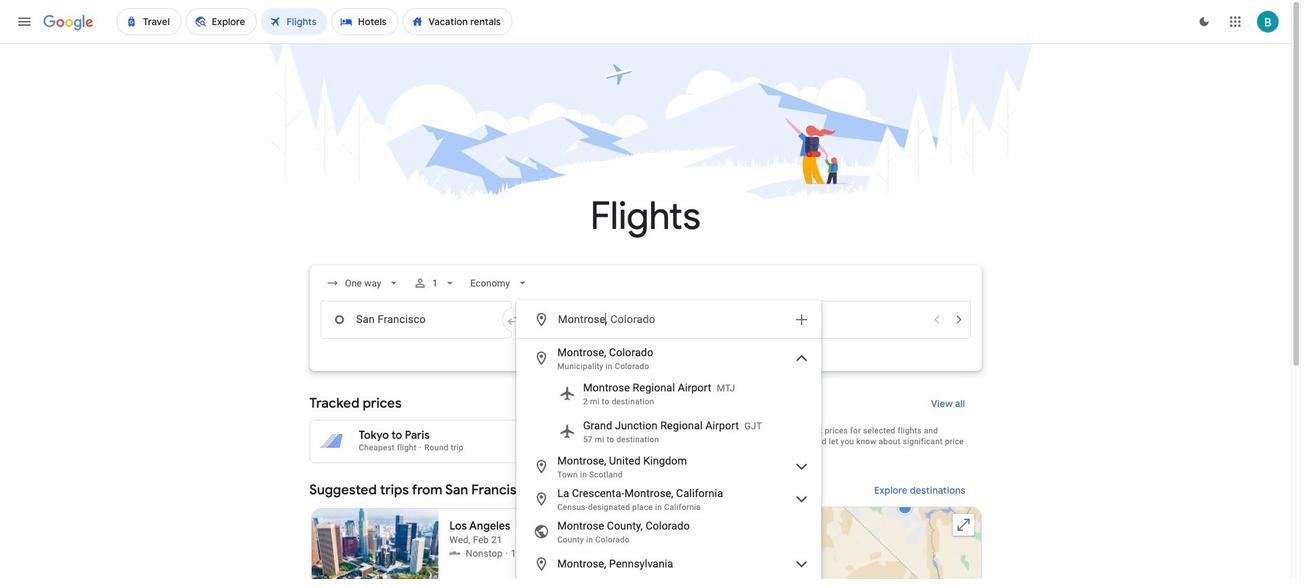 Task type: describe. For each thing, give the bounding box(es) containing it.
suggested trips from san francisco region
[[309, 474, 982, 579]]

878 US dollars text field
[[607, 442, 629, 453]]

toggle nearby airports for montrose, pennsylvania image
[[793, 556, 809, 573]]

777 US dollars text field
[[605, 429, 629, 442]]

toggle nearby airports for montrose, united kingdom image
[[793, 459, 809, 475]]

montrose, pennsylvania option
[[517, 548, 820, 579]]

 image inside tracked prices 'region'
[[419, 443, 422, 453]]

Where else? text field
[[557, 304, 785, 336]]

list box inside enter your destination dialog
[[517, 339, 820, 579]]

toggle nearby airports for la crescenta-montrose, california image
[[793, 491, 809, 508]]

1 vertical spatial  image
[[505, 547, 508, 560]]

montrose, united kingdom option
[[517, 451, 820, 483]]

Departure text field
[[751, 302, 925, 338]]

montrose, colorado option
[[517, 342, 820, 375]]

change appearance image
[[1188, 5, 1220, 38]]

tracked prices region
[[309, 388, 982, 464]]

montrose regional airport (mtj) option
[[517, 375, 820, 413]]

la crescenta-montrose, california option
[[517, 483, 820, 516]]

jetblue image
[[449, 548, 460, 559]]

Flight search field
[[299, 266, 992, 579]]



Task type: locate. For each thing, give the bounding box(es) containing it.
0 vertical spatial  image
[[419, 443, 422, 453]]

1 horizontal spatial  image
[[505, 547, 508, 560]]

main menu image
[[16, 14, 33, 30]]

None field
[[320, 271, 405, 295], [465, 271, 535, 295], [320, 271, 405, 295], [465, 271, 535, 295]]

 image
[[419, 443, 422, 453], [505, 547, 508, 560]]

montrose county, colorado option
[[517, 516, 820, 548]]

toggle nearby airports for montrose, colorado image
[[793, 350, 809, 367]]

destination, select multiple airports image
[[793, 312, 809, 328]]

enter your destination dialog
[[516, 300, 821, 579]]

list box
[[517, 339, 820, 579]]

0 horizontal spatial  image
[[419, 443, 422, 453]]

None text field
[[320, 301, 511, 339]]

grand junction regional airport (gjt) option
[[517, 413, 820, 451]]



Task type: vqa. For each thing, say whether or not it's contained in the screenshot.
$180 button
no



